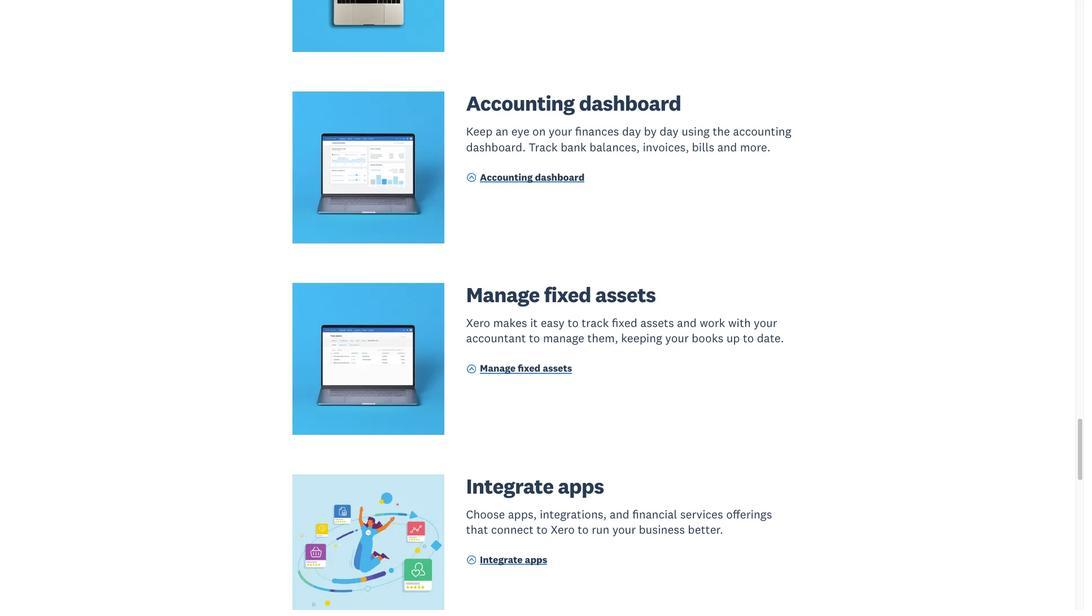 Task type: describe. For each thing, give the bounding box(es) containing it.
using
[[682, 124, 710, 139]]

bank
[[561, 139, 587, 155]]

to right the 'up'
[[743, 331, 755, 346]]

connect
[[491, 522, 534, 537]]

your left the books
[[666, 331, 689, 346]]

financial
[[633, 507, 678, 522]]

xero makes it easy to track fixed assets and work with your accountant  to manage them, keeping your books up to date.
[[467, 315, 785, 346]]

apps inside button
[[525, 554, 548, 566]]

0 vertical spatial dashboard
[[579, 90, 682, 117]]

books
[[692, 331, 724, 346]]

fixed inside 'button'
[[518, 362, 541, 375]]

assets inside the xero makes it easy to track fixed assets and work with your accountant  to manage them, keeping your books up to date.
[[641, 315, 675, 331]]

finances
[[576, 124, 620, 139]]

on
[[533, 124, 546, 139]]

makes
[[494, 315, 528, 331]]

to down it
[[529, 331, 540, 346]]

integrate apps inside button
[[480, 554, 548, 566]]

it
[[531, 315, 538, 331]]

to down apps,
[[537, 522, 548, 537]]

dashboard inside button
[[535, 171, 585, 183]]

keep an eye on your finances day by day using the accounting dashboard. track bank balances, invoices, bills and more.
[[467, 124, 792, 155]]

dashboard.
[[467, 139, 526, 155]]

run
[[592, 522, 610, 537]]

by
[[644, 124, 657, 139]]

accounting dashboard button
[[467, 171, 585, 186]]

eye
[[512, 124, 530, 139]]

manage fixed assets button
[[467, 362, 573, 377]]

the
[[713, 124, 731, 139]]

up
[[727, 331, 741, 346]]

manage fixed assets inside 'button'
[[480, 362, 573, 375]]

bills
[[693, 139, 715, 155]]

your inside keep an eye on your finances day by day using the accounting dashboard. track bank balances, invoices, bills and more.
[[549, 124, 573, 139]]

1 day from the left
[[623, 124, 641, 139]]

manage inside 'button'
[[480, 362, 516, 375]]

easy
[[541, 315, 565, 331]]

balances,
[[590, 139, 640, 155]]

accounting inside button
[[480, 171, 533, 183]]

track
[[529, 139, 558, 155]]

0 vertical spatial integrate apps
[[467, 473, 604, 499]]

offerings
[[727, 507, 773, 522]]

xero inside the xero makes it easy to track fixed assets and work with your accountant  to manage them, keeping your books up to date.
[[467, 315, 491, 331]]

business
[[639, 522, 685, 537]]

invoices,
[[643, 139, 690, 155]]

your up the date.
[[754, 315, 778, 331]]



Task type: locate. For each thing, give the bounding box(es) containing it.
0 vertical spatial manage
[[467, 281, 540, 308]]

2 vertical spatial fixed
[[518, 362, 541, 375]]

manage fixed assets
[[467, 281, 656, 308], [480, 362, 573, 375]]

date.
[[758, 331, 785, 346]]

0 vertical spatial xero
[[467, 315, 491, 331]]

1 horizontal spatial fixed
[[544, 281, 591, 308]]

0 vertical spatial assets
[[596, 281, 656, 308]]

1 horizontal spatial xero
[[551, 522, 575, 537]]

assets inside 'button'
[[543, 362, 573, 375]]

manage
[[543, 331, 585, 346]]

dashboard up by
[[579, 90, 682, 117]]

fixed
[[544, 281, 591, 308], [612, 315, 638, 331], [518, 362, 541, 375]]

0 vertical spatial accounting
[[467, 90, 575, 117]]

accountant
[[467, 331, 526, 346]]

0 vertical spatial integrate
[[467, 473, 554, 499]]

better.
[[688, 522, 724, 537]]

integrate
[[467, 473, 554, 499], [480, 554, 523, 566]]

2 vertical spatial and
[[610, 507, 630, 522]]

services
[[681, 507, 724, 522]]

accounting dashboard
[[467, 90, 682, 117], [480, 171, 585, 183]]

fixed up easy
[[544, 281, 591, 308]]

accounting up eye at the left
[[467, 90, 575, 117]]

0 horizontal spatial apps
[[525, 554, 548, 566]]

manage
[[467, 281, 540, 308], [480, 362, 516, 375]]

apps,
[[508, 507, 537, 522]]

day up invoices,
[[660, 124, 679, 139]]

1 vertical spatial dashboard
[[535, 171, 585, 183]]

fixed down accountant
[[518, 362, 541, 375]]

that
[[467, 522, 488, 537]]

day
[[623, 124, 641, 139], [660, 124, 679, 139]]

2 horizontal spatial fixed
[[612, 315, 638, 331]]

choose apps, integrations, and financial services offerings that connect to xero to run your business better.
[[467, 507, 773, 537]]

keeping
[[622, 331, 663, 346]]

accounting dashboard up finances
[[467, 90, 682, 117]]

day left by
[[623, 124, 641, 139]]

integrations,
[[540, 507, 607, 522]]

accounting
[[734, 124, 792, 139]]

to left run
[[578, 522, 589, 537]]

apps down connect
[[525, 554, 548, 566]]

work
[[700, 315, 726, 331]]

assets up keeping on the right of the page
[[641, 315, 675, 331]]

manage up makes at bottom left
[[467, 281, 540, 308]]

xero up accountant
[[467, 315, 491, 331]]

your inside choose apps, integrations, and financial services offerings that connect to xero to run your business better.
[[613, 522, 636, 537]]

1 vertical spatial manage
[[480, 362, 516, 375]]

1 vertical spatial integrate
[[480, 554, 523, 566]]

1 horizontal spatial and
[[678, 315, 697, 331]]

0 vertical spatial apps
[[558, 473, 604, 499]]

2 day from the left
[[660, 124, 679, 139]]

xero down integrations,
[[551, 522, 575, 537]]

to
[[568, 315, 579, 331], [529, 331, 540, 346], [743, 331, 755, 346], [537, 522, 548, 537], [578, 522, 589, 537]]

assets
[[596, 281, 656, 308], [641, 315, 675, 331], [543, 362, 573, 375]]

manage fixed assets up easy
[[467, 281, 656, 308]]

accounting down 'dashboard.'
[[480, 171, 533, 183]]

1 vertical spatial integrate apps
[[480, 554, 548, 566]]

your up bank
[[549, 124, 573, 139]]

0 horizontal spatial day
[[623, 124, 641, 139]]

with
[[729, 315, 751, 331]]

manage down accountant
[[480, 362, 516, 375]]

and inside choose apps, integrations, and financial services offerings that connect to xero to run your business better.
[[610, 507, 630, 522]]

0 vertical spatial manage fixed assets
[[467, 281, 656, 308]]

integrate apps up apps,
[[467, 473, 604, 499]]

1 vertical spatial accounting dashboard
[[480, 171, 585, 183]]

0 horizontal spatial fixed
[[518, 362, 541, 375]]

1 vertical spatial xero
[[551, 522, 575, 537]]

integrate apps down connect
[[480, 554, 548, 566]]

accounting
[[467, 90, 575, 117], [480, 171, 533, 183]]

apps
[[558, 473, 604, 499], [525, 554, 548, 566]]

and
[[718, 139, 738, 155], [678, 315, 697, 331], [610, 507, 630, 522]]

your
[[549, 124, 573, 139], [754, 315, 778, 331], [666, 331, 689, 346], [613, 522, 636, 537]]

integrate down connect
[[480, 554, 523, 566]]

dashboard down bank
[[535, 171, 585, 183]]

1 vertical spatial apps
[[525, 554, 548, 566]]

1 vertical spatial fixed
[[612, 315, 638, 331]]

0 vertical spatial and
[[718, 139, 738, 155]]

0 horizontal spatial xero
[[467, 315, 491, 331]]

an
[[496, 124, 509, 139]]

them,
[[588, 331, 619, 346]]

integrate up apps,
[[467, 473, 554, 499]]

fixed up keeping on the right of the page
[[612, 315, 638, 331]]

1 vertical spatial assets
[[641, 315, 675, 331]]

fixed inside the xero makes it easy to track fixed assets and work with your accountant  to manage them, keeping your books up to date.
[[612, 315, 638, 331]]

0 vertical spatial fixed
[[544, 281, 591, 308]]

1 horizontal spatial day
[[660, 124, 679, 139]]

and left financial
[[610, 507, 630, 522]]

choose
[[467, 507, 505, 522]]

1 vertical spatial accounting
[[480, 171, 533, 183]]

assets down manage
[[543, 362, 573, 375]]

integrate inside button
[[480, 554, 523, 566]]

manage fixed assets down accountant
[[480, 362, 573, 375]]

and down "the"
[[718, 139, 738, 155]]

more.
[[741, 139, 771, 155]]

track
[[582, 315, 609, 331]]

accounting dashboard down track
[[480, 171, 585, 183]]

2 vertical spatial assets
[[543, 362, 573, 375]]

1 vertical spatial and
[[678, 315, 697, 331]]

assets up the xero makes it easy to track fixed assets and work with your accountant  to manage them, keeping your books up to date.
[[596, 281, 656, 308]]

keep
[[467, 124, 493, 139]]

integrate apps button
[[467, 553, 548, 569]]

1 vertical spatial manage fixed assets
[[480, 362, 573, 375]]

to up manage
[[568, 315, 579, 331]]

xero
[[467, 315, 491, 331], [551, 522, 575, 537]]

1 horizontal spatial apps
[[558, 473, 604, 499]]

dashboard
[[579, 90, 682, 117], [535, 171, 585, 183]]

and inside the xero makes it easy to track fixed assets and work with your accountant  to manage them, keeping your books up to date.
[[678, 315, 697, 331]]

integrate apps
[[467, 473, 604, 499], [480, 554, 548, 566]]

and inside keep an eye on your finances day by day using the accounting dashboard. track bank balances, invoices, bills and more.
[[718, 139, 738, 155]]

and left work
[[678, 315, 697, 331]]

your right run
[[613, 522, 636, 537]]

0 vertical spatial accounting dashboard
[[467, 90, 682, 117]]

accounting dashboard inside button
[[480, 171, 585, 183]]

2 horizontal spatial and
[[718, 139, 738, 155]]

xero inside choose apps, integrations, and financial services offerings that connect to xero to run your business better.
[[551, 522, 575, 537]]

0 horizontal spatial and
[[610, 507, 630, 522]]

apps up integrations,
[[558, 473, 604, 499]]



Task type: vqa. For each thing, say whether or not it's contained in the screenshot.
Accounting to the bottom
yes



